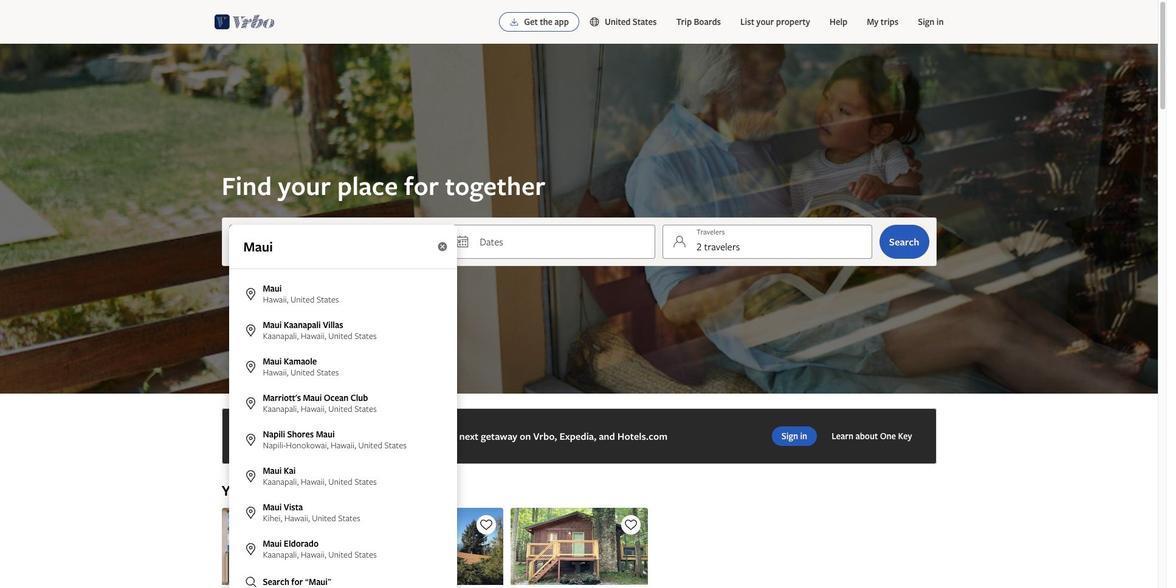 Task type: describe. For each thing, give the bounding box(es) containing it.
vrbo logo image
[[214, 12, 275, 32]]

Save Creekside Couple's Retreat at Cool Waters to a trip checkbox
[[621, 516, 640, 535]]

Save Ocean View Duplex  Apartment Furnished to a trip checkbox
[[477, 516, 496, 535]]

view from property image
[[366, 508, 503, 586]]

small image
[[589, 16, 605, 27]]

download the app button image
[[510, 17, 519, 27]]



Task type: locate. For each thing, give the bounding box(es) containing it.
wizard region
[[0, 44, 1158, 589]]

Going to text field
[[229, 225, 457, 269]]

clear going to image
[[437, 241, 448, 252]]

Save Elegant Ocean-Front Penthouse, #616 to a trip checkbox
[[332, 516, 352, 535]]

main content
[[0, 44, 1158, 589]]

property grounds image
[[222, 508, 359, 586]]

exterior image
[[511, 508, 648, 586]]



Task type: vqa. For each thing, say whether or not it's contained in the screenshot.
Property grounds image
yes



